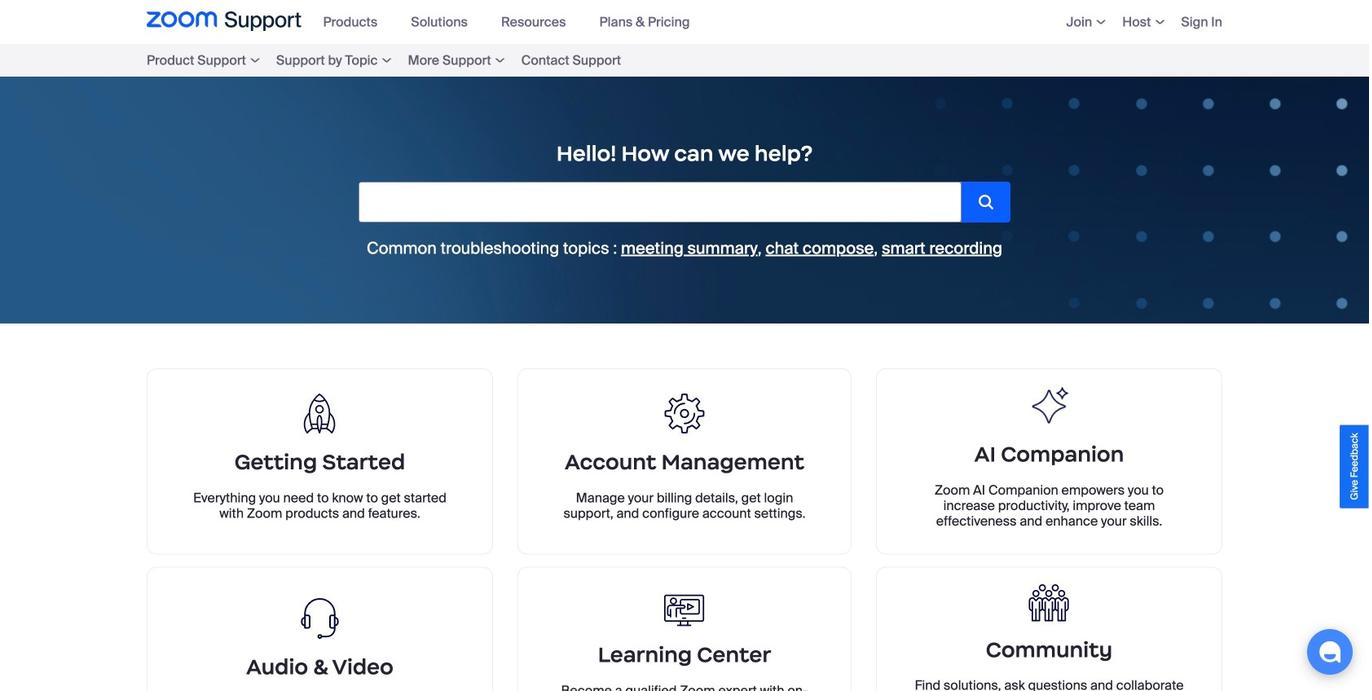 Task type: locate. For each thing, give the bounding box(es) containing it.
None search field
[[359, 182, 974, 223]]

search image
[[979, 195, 994, 210], [979, 195, 994, 210]]

menu bar
[[314, 0, 714, 44], [1043, 0, 1223, 44], [147, 44, 679, 77]]

main content
[[0, 77, 1370, 692]]



Task type: describe. For each thing, give the bounding box(es) containing it.
zoom support image
[[147, 11, 301, 33]]

clear image
[[961, 197, 974, 210]]

open chat image
[[1319, 641, 1342, 664]]

Search text field
[[360, 183, 961, 222]]



Task type: vqa. For each thing, say whether or not it's contained in the screenshot.
:
no



